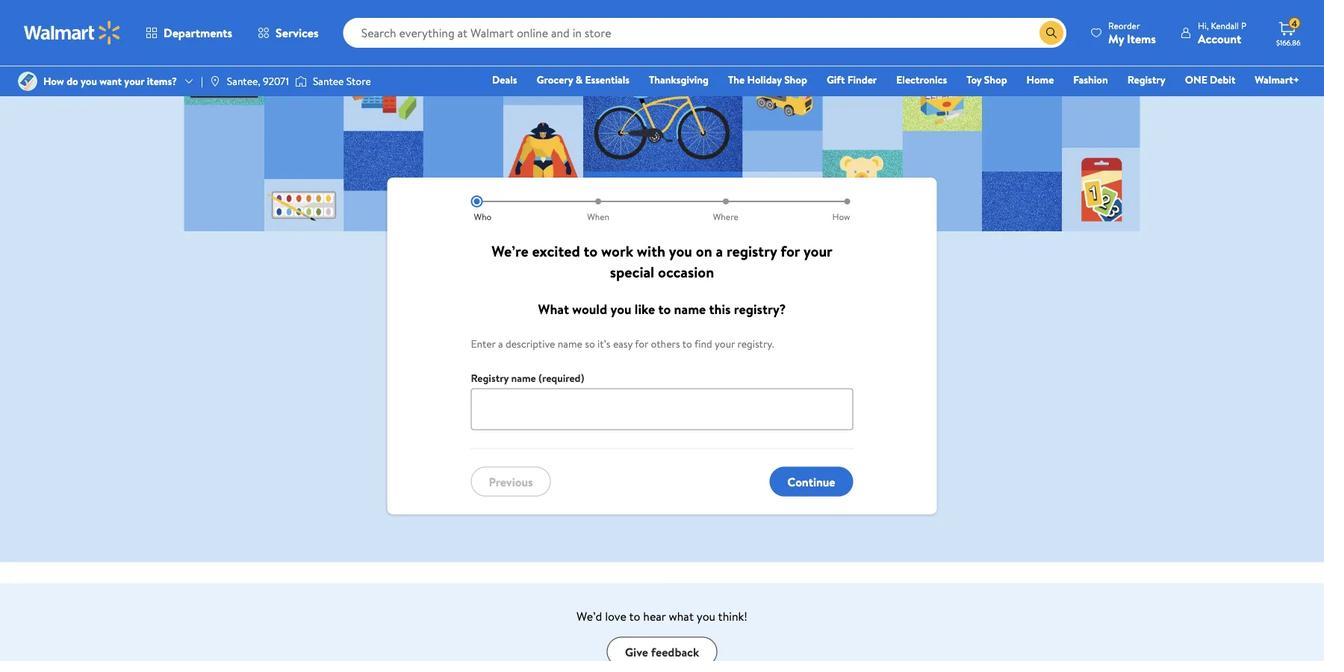 Task type: locate. For each thing, give the bounding box(es) containing it.
list
[[471, 196, 853, 223]]

1 horizontal spatial shop
[[984, 72, 1007, 87]]

for
[[781, 241, 800, 262], [635, 337, 648, 352]]

descriptive
[[506, 337, 555, 352]]

your right "want"
[[124, 74, 144, 88]]

0 horizontal spatial for
[[635, 337, 648, 352]]

you left like on the top left of the page
[[610, 301, 631, 319]]

1 vertical spatial how
[[832, 211, 850, 223]]

shop right holiday
[[784, 72, 807, 87]]

give feedback
[[625, 644, 699, 661]]

0 horizontal spatial  image
[[18, 72, 37, 91]]

gift
[[827, 72, 845, 87]]

enter
[[471, 337, 496, 352]]

hi,
[[1198, 19, 1209, 32]]

1 horizontal spatial how
[[832, 211, 850, 223]]

feedback
[[651, 644, 699, 661]]

you left on
[[669, 241, 692, 262]]

what
[[538, 301, 569, 319]]

0 vertical spatial registry
[[1127, 72, 1166, 87]]

excited
[[532, 241, 580, 262]]

santee,
[[227, 74, 260, 88]]

others
[[651, 337, 680, 352]]

2 horizontal spatial name
[[674, 301, 706, 319]]

92071
[[263, 74, 289, 88]]

1 horizontal spatial your
[[715, 337, 735, 352]]

who
[[474, 211, 492, 223]]

hear
[[643, 609, 666, 625]]

1 vertical spatial your
[[803, 241, 833, 262]]

shop right toy
[[984, 72, 1007, 87]]

your
[[124, 74, 144, 88], [803, 241, 833, 262], [715, 337, 735, 352]]

(required)
[[539, 371, 584, 386]]

electronics
[[896, 72, 947, 87]]

one
[[1185, 72, 1207, 87]]

registry down items
[[1127, 72, 1166, 87]]

0 vertical spatial a
[[716, 241, 723, 262]]

walmart image
[[24, 21, 121, 45]]

to right like on the top left of the page
[[658, 301, 671, 319]]

you inside we're excited to work with you on a registry for your special occasion
[[669, 241, 692, 262]]

a right enter
[[498, 337, 503, 352]]

 image
[[18, 72, 37, 91], [295, 74, 307, 89], [209, 75, 221, 87]]

1 horizontal spatial a
[[716, 241, 723, 262]]

Registry name (required) text field
[[471, 389, 853, 431]]

registry.
[[737, 337, 774, 352]]

0 horizontal spatial a
[[498, 337, 503, 352]]

1 vertical spatial name
[[558, 337, 582, 352]]

2 vertical spatial name
[[511, 371, 536, 386]]

a
[[716, 241, 723, 262], [498, 337, 503, 352]]

1 vertical spatial for
[[635, 337, 648, 352]]

with
[[637, 241, 665, 262]]

departments button
[[133, 15, 245, 51]]

you right what
[[697, 609, 715, 625]]

name left so
[[558, 337, 582, 352]]

 image right |
[[209, 75, 221, 87]]

how
[[43, 74, 64, 88], [832, 211, 850, 223]]

list containing who
[[471, 196, 853, 223]]

walmart+
[[1255, 72, 1299, 87]]

2 horizontal spatial  image
[[295, 74, 307, 89]]

home link
[[1020, 72, 1061, 88]]

0 vertical spatial name
[[674, 301, 706, 319]]

grocery
[[537, 72, 573, 87]]

special
[[610, 262, 654, 283]]

0 horizontal spatial your
[[124, 74, 144, 88]]

name down descriptive
[[511, 371, 536, 386]]

this
[[709, 301, 731, 319]]

a inside we're excited to work with you on a registry for your special occasion
[[716, 241, 723, 262]]

1 horizontal spatial  image
[[209, 75, 221, 87]]

2 shop from the left
[[984, 72, 1007, 87]]

work
[[601, 241, 633, 262]]

1 shop from the left
[[784, 72, 807, 87]]

would
[[572, 301, 607, 319]]

fashion
[[1073, 72, 1108, 87]]

1 horizontal spatial registry
[[1127, 72, 1166, 87]]

how do you want your items?
[[43, 74, 177, 88]]

&
[[576, 72, 583, 87]]

what
[[669, 609, 694, 625]]

your down how list item
[[803, 241, 833, 262]]

what would you like to name this registry?
[[538, 301, 786, 319]]

registry for registry name (required)
[[471, 371, 509, 386]]

you
[[81, 74, 97, 88], [669, 241, 692, 262], [610, 301, 631, 319], [697, 609, 715, 625]]

to
[[584, 241, 598, 262], [658, 301, 671, 319], [682, 337, 692, 352], [629, 609, 640, 625]]

previous
[[489, 474, 533, 491]]

0 horizontal spatial how
[[43, 74, 64, 88]]

for right easy
[[635, 337, 648, 352]]

0 horizontal spatial name
[[511, 371, 536, 386]]

to inside we're excited to work with you on a registry for your special occasion
[[584, 241, 598, 262]]

thanksgiving
[[649, 72, 709, 87]]

toy shop
[[967, 72, 1007, 87]]

kendall
[[1211, 19, 1239, 32]]

my
[[1108, 30, 1124, 47]]

walmart+ link
[[1248, 72, 1306, 88]]

 image right 92071
[[295, 74, 307, 89]]

to left work
[[584, 241, 598, 262]]

how for how do you want your items?
[[43, 74, 64, 88]]

0 horizontal spatial registry
[[471, 371, 509, 386]]

store
[[346, 74, 371, 88]]

shop inside toy shop link
[[984, 72, 1007, 87]]

how inside list item
[[832, 211, 850, 223]]

1 vertical spatial registry
[[471, 371, 509, 386]]

we're
[[492, 241, 528, 262]]

 image left the do
[[18, 72, 37, 91]]

a right on
[[716, 241, 723, 262]]

0 horizontal spatial shop
[[784, 72, 807, 87]]

so
[[585, 337, 595, 352]]

your right find
[[715, 337, 735, 352]]

give feedback button
[[607, 638, 717, 662]]

for right 'registry'
[[781, 241, 800, 262]]

2 horizontal spatial your
[[803, 241, 833, 262]]

where list item
[[662, 196, 789, 223]]

0 vertical spatial for
[[781, 241, 800, 262]]

|
[[201, 74, 203, 88]]

1 horizontal spatial for
[[781, 241, 800, 262]]

grocery & essentials link
[[530, 72, 636, 88]]

your inside we're excited to work with you on a registry for your special occasion
[[803, 241, 833, 262]]

name
[[674, 301, 706, 319], [558, 337, 582, 352], [511, 371, 536, 386]]

previous button
[[471, 468, 551, 497]]

shop
[[784, 72, 807, 87], [984, 72, 1007, 87]]

registry down enter
[[471, 371, 509, 386]]

 image for santee store
[[295, 74, 307, 89]]

services
[[276, 25, 319, 41]]

name left this in the top of the page
[[674, 301, 706, 319]]

0 vertical spatial how
[[43, 74, 64, 88]]



Task type: vqa. For each thing, say whether or not it's contained in the screenshot.
Santee, 92071  'IMAGE'
yes



Task type: describe. For each thing, give the bounding box(es) containing it.
deals link
[[486, 72, 524, 88]]

registry?
[[734, 301, 786, 319]]

search icon image
[[1046, 27, 1058, 39]]

reorder
[[1108, 19, 1140, 32]]

enter a descriptive name so it's easy for others to find your registry.
[[471, 337, 774, 352]]

think!
[[718, 609, 748, 625]]

who list item
[[471, 196, 535, 223]]

home
[[1027, 72, 1054, 87]]

the holiday shop
[[728, 72, 807, 87]]

essentials
[[585, 72, 630, 87]]

items?
[[147, 74, 177, 88]]

0 vertical spatial your
[[124, 74, 144, 88]]

debit
[[1210, 72, 1235, 87]]

occasion
[[658, 262, 714, 283]]

love
[[605, 609, 626, 625]]

we'd
[[577, 609, 602, 625]]

to right love
[[629, 609, 640, 625]]

on
[[696, 241, 712, 262]]

 image for how do you want your items?
[[18, 72, 37, 91]]

reorder my items
[[1108, 19, 1156, 47]]

santee store
[[313, 74, 371, 88]]

continue button
[[769, 468, 853, 497]]

it's
[[598, 337, 611, 352]]

toy
[[967, 72, 982, 87]]

p
[[1241, 19, 1246, 32]]

when list item
[[535, 196, 662, 223]]

to left find
[[682, 337, 692, 352]]

do
[[67, 74, 78, 88]]

shop inside the holiday shop link
[[784, 72, 807, 87]]

where
[[713, 211, 739, 223]]

find
[[695, 337, 712, 352]]

finder
[[847, 72, 877, 87]]

like
[[635, 301, 655, 319]]

gift finder link
[[820, 72, 884, 88]]

registry link
[[1121, 72, 1172, 88]]

Search search field
[[343, 18, 1066, 48]]

one debit link
[[1178, 72, 1242, 88]]

you right the do
[[81, 74, 97, 88]]

gift finder
[[827, 72, 877, 87]]

account
[[1198, 30, 1241, 47]]

we'd love to hear what you think!
[[577, 609, 748, 625]]

we're excited to work with you on a registry for your special occasion
[[492, 241, 833, 283]]

when
[[587, 211, 609, 223]]

 image for santee, 92071
[[209, 75, 221, 87]]

want
[[100, 74, 122, 88]]

the holiday shop link
[[721, 72, 814, 88]]

holiday
[[747, 72, 782, 87]]

electronics link
[[890, 72, 954, 88]]

registry for registry
[[1127, 72, 1166, 87]]

services button
[[245, 15, 331, 51]]

toy shop link
[[960, 72, 1014, 88]]

give
[[625, 644, 648, 661]]

registry name (required)
[[471, 371, 584, 386]]

deals
[[492, 72, 517, 87]]

1 vertical spatial a
[[498, 337, 503, 352]]

one debit
[[1185, 72, 1235, 87]]

continue
[[787, 474, 835, 491]]

registry
[[727, 241, 777, 262]]

items
[[1127, 30, 1156, 47]]

2 vertical spatial your
[[715, 337, 735, 352]]

how list item
[[790, 196, 853, 223]]

thanksgiving link
[[642, 72, 715, 88]]

for inside we're excited to work with you on a registry for your special occasion
[[781, 241, 800, 262]]

the
[[728, 72, 745, 87]]

1 horizontal spatial name
[[558, 337, 582, 352]]

grocery & essentials
[[537, 72, 630, 87]]

departments
[[164, 25, 232, 41]]

how for how
[[832, 211, 850, 223]]

santee
[[313, 74, 344, 88]]

4
[[1292, 17, 1297, 30]]

Walmart Site-Wide search field
[[343, 18, 1066, 48]]

hi, kendall p account
[[1198, 19, 1246, 47]]

santee, 92071
[[227, 74, 289, 88]]

fashion link
[[1067, 72, 1115, 88]]

easy
[[613, 337, 633, 352]]

$166.86
[[1276, 37, 1301, 47]]



